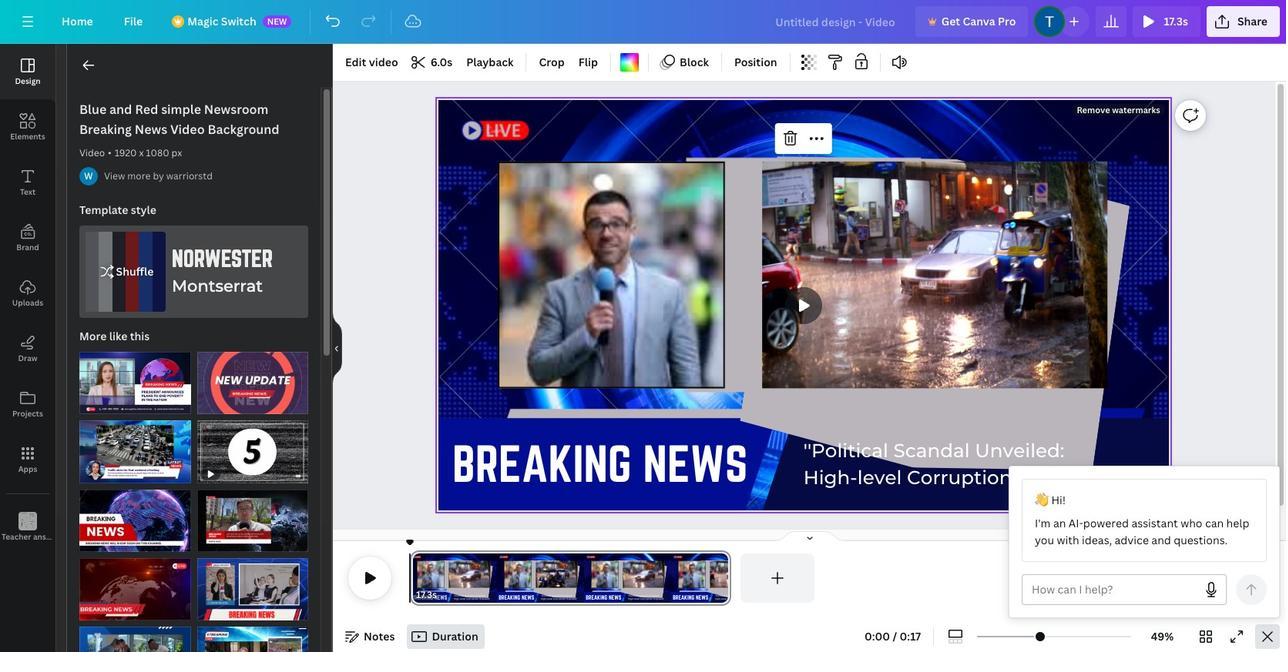 Task type: describe. For each thing, give the bounding box(es) containing it.
1080
[[146, 146, 169, 160]]

video
[[369, 55, 398, 69]]

1 vertical spatial 17.3s
[[416, 589, 437, 602]]

high-
[[804, 466, 858, 489]]

blue and red modern professional animated breaking news business slideshow video image
[[79, 628, 191, 653]]

0 horizontal spatial 17.3s button
[[416, 588, 437, 604]]

get canva pro button
[[916, 6, 1029, 37]]

playback
[[466, 55, 514, 69]]

projects
[[12, 409, 43, 419]]

magic
[[187, 14, 219, 29]]

duration
[[432, 630, 478, 644]]

/
[[893, 630, 897, 644]]

level
[[858, 466, 902, 489]]

and inside the blue and red simple newsroom breaking news video background
[[109, 101, 132, 118]]

view
[[104, 170, 125, 183]]

6.0s button
[[406, 50, 459, 75]]

canva
[[963, 14, 996, 29]]

text button
[[0, 155, 56, 210]]

corruption
[[907, 466, 1013, 489]]

blue professional latest news animated video group
[[79, 412, 191, 484]]

questions.
[[1174, 533, 1228, 548]]

professional animated globe reporter streaming live news video group
[[197, 481, 308, 553]]

get
[[942, 14, 961, 29]]

exposed''
[[1018, 466, 1108, 489]]

blue modern tomorrow is our festival breaking news animated video image
[[197, 628, 308, 653]]

draw button
[[0, 321, 56, 377]]

edit video button
[[339, 50, 404, 75]]

warriorstd element
[[79, 167, 98, 186]]

''political
[[804, 440, 889, 463]]

simple
[[161, 101, 201, 118]]

keys
[[62, 532, 78, 543]]

like
[[109, 329, 128, 344]]

0:00 / 0:17
[[865, 630, 921, 644]]

1920
[[115, 146, 137, 160]]

trimming, end edge slider
[[718, 554, 732, 604]]

this
[[130, 329, 150, 344]]

switch
[[221, 14, 256, 29]]

blue minimalist breaking news video group
[[79, 343, 191, 415]]

you
[[1035, 533, 1055, 548]]

hide pages image
[[773, 531, 847, 543]]

red and white animated breaking news youtube intro group
[[79, 481, 191, 553]]

red modern tech newsroom breaking news video background group
[[79, 550, 191, 621]]

edit video
[[345, 55, 398, 69]]

draw
[[18, 353, 37, 364]]

elements
[[10, 131, 45, 142]]

teacher
[[2, 532, 31, 543]]

blue
[[79, 101, 107, 118]]

;
[[27, 533, 29, 543]]

brand
[[16, 242, 39, 253]]

design
[[15, 76, 41, 86]]

background
[[208, 121, 280, 138]]

apps button
[[0, 432, 56, 488]]

with
[[1057, 533, 1080, 548]]

unveiled:
[[976, 440, 1065, 463]]

blue modern breaking news video group
[[197, 550, 308, 621]]

ideas,
[[1082, 533, 1112, 548]]

Ask Canva Assistant for help text field
[[1032, 576, 1196, 605]]

0:00
[[865, 630, 890, 644]]

warriorstd
[[166, 170, 213, 183]]

hide image
[[332, 311, 342, 385]]

crop
[[539, 55, 565, 69]]

breaking
[[79, 121, 132, 138]]

flip
[[579, 55, 598, 69]]

scandal
[[894, 440, 970, 463]]

projects button
[[0, 377, 56, 432]]

can
[[1206, 516, 1224, 531]]

breaking news
[[453, 437, 748, 492]]

news
[[135, 121, 167, 138]]

17.3s button inside main menu bar
[[1133, 6, 1201, 37]]

duration button
[[407, 625, 485, 650]]

main menu bar
[[0, 0, 1287, 44]]

powered
[[1084, 516, 1129, 531]]

video inside the blue and red simple newsroom breaking news video background
[[170, 121, 205, 138]]

flip button
[[573, 50, 604, 75]]

of
[[211, 400, 220, 411]]

1 of 5
[[205, 400, 227, 411]]

montserrat
[[172, 277, 263, 296]]

block
[[680, 55, 709, 69]]



Task type: locate. For each thing, give the bounding box(es) containing it.
an
[[1054, 516, 1066, 531]]

i'm
[[1035, 516, 1051, 531]]

blue and red modern professional animated breaking news business slideshow video group
[[79, 618, 191, 653]]

17.3s left page title text field on the left bottom of the page
[[416, 589, 437, 602]]

playback button
[[460, 50, 520, 75]]

5
[[222, 400, 227, 411]]

blue modern tomorrow is our festival breaking news animated video group
[[197, 618, 308, 653]]

purple orange minimalist modern professional news youtube intro group
[[197, 343, 308, 415]]

remove
[[1077, 104, 1110, 116]]

hi!
[[1052, 493, 1066, 508]]

share button
[[1207, 6, 1280, 37]]

more like this
[[79, 329, 150, 344]]

1 horizontal spatial 17.3s button
[[1133, 6, 1201, 37]]

trimming, start edge slider
[[410, 554, 424, 604]]

0:17
[[900, 630, 921, 644]]

new
[[267, 15, 287, 27]]

49% button
[[1138, 625, 1188, 650]]

6.0s
[[431, 55, 453, 69]]

uploads button
[[0, 266, 56, 321]]

watermarks
[[1113, 104, 1161, 116]]

px
[[172, 146, 182, 160]]

video down simple
[[170, 121, 205, 138]]

1 vertical spatial 17.3s button
[[416, 588, 437, 604]]

template
[[79, 203, 128, 217]]

professional animated globe reporter streaming live news video image
[[197, 490, 308, 553]]

0 horizontal spatial video
[[79, 146, 105, 160]]

advice
[[1115, 533, 1149, 548]]

home
[[62, 14, 93, 29]]

file button
[[112, 6, 155, 37]]

answer
[[33, 532, 60, 543]]

view more by warriorstd
[[104, 170, 213, 183]]

style
[[131, 203, 156, 217]]

blue minimalist breaking news video image
[[79, 352, 191, 415]]

1 horizontal spatial and
[[1152, 533, 1172, 548]]

0 horizontal spatial and
[[109, 101, 132, 118]]

video
[[170, 121, 205, 138], [79, 146, 105, 160]]

👋 hi!
[[1035, 493, 1066, 508]]

''political scandal unveiled: high-level corruption exposed''
[[804, 440, 1108, 489]]

edit
[[345, 55, 366, 69]]

👋
[[1035, 493, 1049, 508]]

norwester montserrat
[[172, 246, 273, 296]]

template style
[[79, 203, 156, 217]]

17.3s left share dropdown button at the top of the page
[[1164, 14, 1189, 29]]

ai-
[[1069, 516, 1084, 531]]

red
[[135, 101, 158, 118]]

1 vertical spatial and
[[1152, 533, 1172, 548]]

17.3s button
[[1133, 6, 1201, 37], [416, 588, 437, 604]]

Page title text field
[[444, 588, 450, 604]]

by
[[153, 170, 164, 183]]

brand button
[[0, 210, 56, 266]]

1
[[205, 400, 209, 411]]

view more by warriorstd button
[[104, 169, 213, 184]]

1920 x 1080 px
[[115, 146, 182, 160]]

0 vertical spatial 17.3s
[[1164, 14, 1189, 29]]

black and white retro countdown video group
[[197, 412, 308, 484]]

assistant panel dialog
[[1009, 466, 1280, 619]]

red and white animated breaking news youtube intro image
[[79, 490, 191, 553]]

17.3s button left share dropdown button at the top of the page
[[1133, 6, 1201, 37]]

0 vertical spatial 17.3s button
[[1133, 6, 1201, 37]]

notes
[[364, 630, 395, 644]]

1 horizontal spatial video
[[170, 121, 205, 138]]

17.3s button left page title text field on the left bottom of the page
[[416, 588, 437, 604]]

49%
[[1151, 630, 1174, 644]]

Design title text field
[[763, 6, 909, 37]]

design button
[[0, 44, 56, 99]]

text
[[20, 187, 36, 197]]

position button
[[728, 50, 784, 75]]

apps
[[18, 464, 37, 475]]

get canva pro
[[942, 14, 1016, 29]]

video up warriorstd element
[[79, 146, 105, 160]]

0 horizontal spatial 17.3s
[[416, 589, 437, 602]]

breaking
[[453, 437, 632, 492]]

more
[[79, 329, 107, 344]]

red modern tech newsroom breaking news video background image
[[79, 559, 191, 621]]

no color image
[[621, 53, 639, 72]]

block button
[[655, 50, 715, 75]]

1 horizontal spatial 17.3s
[[1164, 14, 1189, 29]]

warriorstd image
[[79, 167, 98, 186]]

x
[[139, 146, 144, 160]]

norwester
[[172, 246, 273, 272]]

teacher answer keys
[[2, 532, 78, 543]]

crop button
[[533, 50, 571, 75]]

help
[[1227, 516, 1250, 531]]

and inside the i'm an ai-powered assistant who can help you with ideas, advice and questions.
[[1152, 533, 1172, 548]]

remove watermarks
[[1077, 104, 1161, 116]]

assistant
[[1132, 516, 1178, 531]]

blue modern breaking news video image
[[197, 559, 308, 621]]

elements button
[[0, 99, 56, 155]]

who
[[1181, 516, 1203, 531]]

0 vertical spatial video
[[170, 121, 205, 138]]

magic switch
[[187, 14, 256, 29]]

side panel tab list
[[0, 44, 78, 556]]

17.3s inside button
[[1164, 14, 1189, 29]]

news
[[644, 437, 748, 492]]

live with play button sign image
[[462, 120, 529, 141]]

and
[[109, 101, 132, 118], [1152, 533, 1172, 548]]

and up breaking
[[109, 101, 132, 118]]

1 vertical spatial video
[[79, 146, 105, 160]]

pro
[[998, 14, 1016, 29]]

blue professional latest news animated video image
[[79, 421, 191, 484]]

blue and red simple newsroom breaking news video background
[[79, 101, 280, 138]]

0 vertical spatial and
[[109, 101, 132, 118]]

and down assistant
[[1152, 533, 1172, 548]]

more
[[127, 170, 151, 183]]

newsroom
[[204, 101, 269, 118]]



Task type: vqa. For each thing, say whether or not it's contained in the screenshot.
'Assistant'
yes



